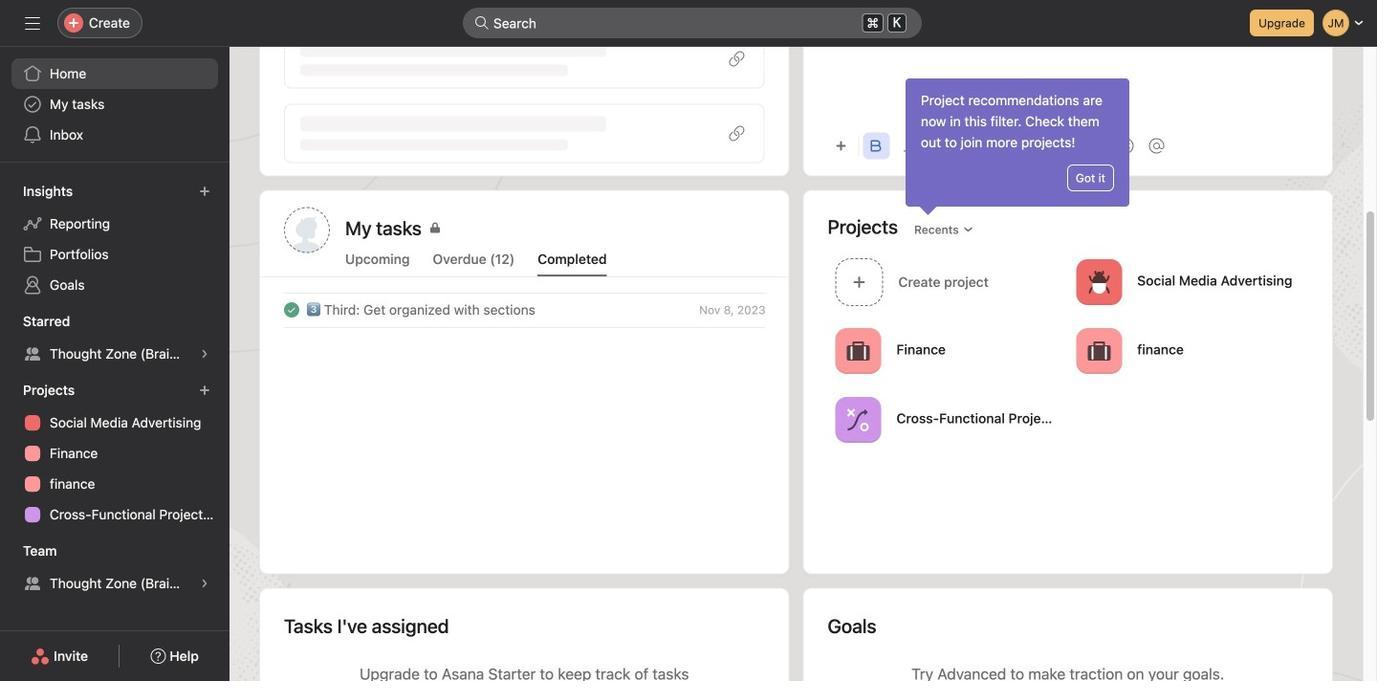 Task type: locate. For each thing, give the bounding box(es) containing it.
link image
[[1085, 140, 1097, 152]]

global element
[[0, 47, 230, 162]]

at mention image
[[1149, 138, 1165, 154]]

Completed checkbox
[[280, 298, 303, 321]]

1 see details, thought zone (brainstorm space) image from the top
[[199, 348, 210, 360]]

prominent image
[[475, 15, 490, 31]]

list item
[[261, 293, 789, 327]]

see details, thought zone (brainstorm space) image inside the teams element
[[199, 578, 210, 589]]

see details, thought zone (brainstorm space) image inside starred element
[[199, 348, 210, 360]]

numbered list image
[[1055, 140, 1066, 152]]

0 vertical spatial see details, thought zone (brainstorm space) image
[[199, 348, 210, 360]]

2 see details, thought zone (brainstorm space) image from the top
[[199, 578, 210, 589]]

document
[[828, 0, 1309, 116]]

1 vertical spatial see details, thought zone (brainstorm space) image
[[199, 578, 210, 589]]

briefcase image
[[1088, 340, 1111, 363]]

None field
[[463, 8, 922, 38]]

code image
[[994, 140, 1005, 152]]

bold image
[[871, 140, 883, 152]]

bug image
[[1088, 271, 1111, 294]]

completed image
[[280, 298, 303, 321]]

tooltip
[[906, 78, 1130, 212]]

add profile photo image
[[284, 207, 330, 253]]

toolbar
[[828, 124, 1309, 167]]

see details, thought zone (brainstorm space) image
[[199, 348, 210, 360], [199, 578, 210, 589]]

briefcase image
[[847, 340, 870, 363]]



Task type: describe. For each thing, give the bounding box(es) containing it.
new project or portfolio image
[[199, 385, 210, 396]]

Search tasks, projects, and more text field
[[463, 8, 922, 38]]

see details, thought zone (brainstorm space) image for starred element
[[199, 348, 210, 360]]

strikethrough image
[[963, 140, 974, 152]]

line_and_symbols image
[[847, 409, 870, 431]]

underline image
[[932, 140, 944, 152]]

teams element
[[0, 534, 230, 603]]

bulleted list image
[[1024, 140, 1036, 152]]

insights element
[[0, 174, 230, 304]]

italics image
[[902, 140, 913, 152]]

see details, thought zone (brainstorm space) image for the teams element
[[199, 578, 210, 589]]

new insights image
[[199, 186, 210, 197]]

insert an object image
[[836, 140, 847, 152]]

projects element
[[0, 373, 230, 534]]

hide sidebar image
[[25, 15, 40, 31]]

starred element
[[0, 304, 230, 373]]



Task type: vqa. For each thing, say whether or not it's contained in the screenshot.
Table
no



